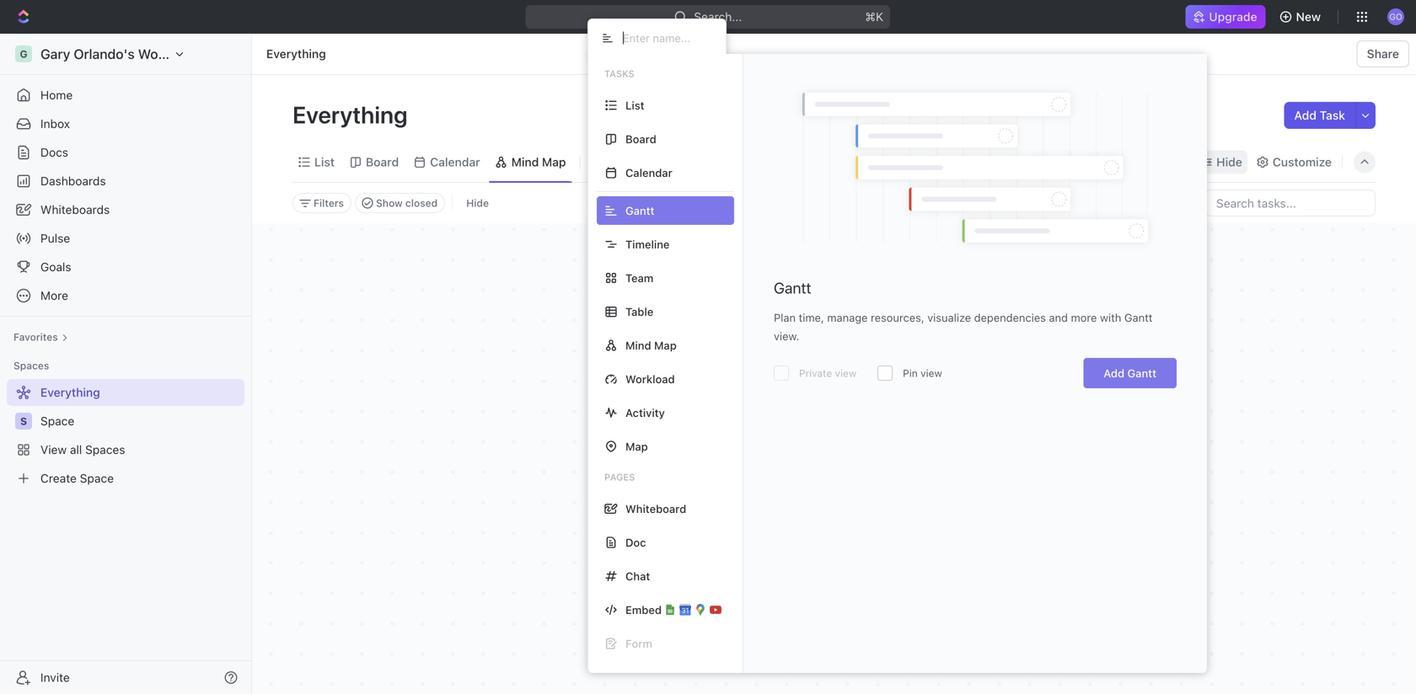 Task type: locate. For each thing, give the bounding box(es) containing it.
dependencies
[[974, 311, 1046, 324]]

hide
[[1216, 155, 1242, 169], [466, 197, 489, 209]]

view
[[835, 367, 856, 379], [921, 367, 942, 379]]

mind down table
[[625, 339, 651, 352]]

1 horizontal spatial hide
[[1216, 155, 1242, 169]]

workload
[[625, 373, 675, 386]]

list down tasks
[[625, 99, 644, 112]]

docs link
[[7, 139, 244, 166]]

0 vertical spatial mind map
[[511, 155, 566, 169]]

whiteboards link
[[7, 196, 244, 223]]

0 vertical spatial hide
[[1216, 155, 1242, 169]]

map down 'activity'
[[625, 440, 648, 453]]

view.
[[774, 330, 799, 343]]

everything inside the everything link
[[266, 47, 326, 61]]

0 horizontal spatial mind map
[[511, 155, 566, 169]]

show closed
[[376, 197, 438, 209]]

1 horizontal spatial mind
[[625, 339, 651, 352]]

plan time, manage resources, visualize dependencies and more with gantt view.
[[774, 311, 1153, 343]]

hide button
[[460, 193, 496, 213]]

hide down calendar link
[[466, 197, 489, 209]]

0 horizontal spatial view
[[835, 367, 856, 379]]

show
[[376, 197, 403, 209]]

1 vertical spatial everything
[[292, 101, 413, 129]]

add down the with
[[1104, 367, 1124, 380]]

0 vertical spatial add
[[1294, 108, 1317, 122]]

0 vertical spatial map
[[542, 155, 566, 169]]

board
[[625, 133, 656, 145], [366, 155, 399, 169]]

tree
[[7, 379, 244, 492]]

2 view from the left
[[921, 367, 942, 379]]

1 vertical spatial add
[[1104, 367, 1124, 380]]

search button
[[1127, 150, 1193, 174]]

calendar up hide button
[[430, 155, 480, 169]]

show closed button
[[355, 193, 445, 213]]

map up workload
[[654, 339, 677, 352]]

add left the task
[[1294, 108, 1317, 122]]

hide right "search" in the right of the page
[[1216, 155, 1242, 169]]

view right private at the right bottom
[[835, 367, 856, 379]]

0 vertical spatial everything
[[266, 47, 326, 61]]

1 vertical spatial map
[[654, 339, 677, 352]]

0 horizontal spatial add
[[1104, 367, 1124, 380]]

1 view from the left
[[835, 367, 856, 379]]

mind right calendar link
[[511, 155, 539, 169]]

add task button
[[1284, 102, 1355, 129]]

1 horizontal spatial add
[[1294, 108, 1317, 122]]

1 horizontal spatial mind map
[[625, 339, 677, 352]]

list
[[625, 99, 644, 112], [314, 155, 335, 169]]

hide inside dropdown button
[[1216, 155, 1242, 169]]

0 horizontal spatial map
[[542, 155, 566, 169]]

embed
[[625, 604, 662, 617]]

home link
[[7, 82, 244, 109]]

resources,
[[871, 311, 924, 324]]

board up view
[[625, 133, 656, 145]]

mind map
[[511, 155, 566, 169], [625, 339, 677, 352]]

tree inside sidebar navigation
[[7, 379, 244, 492]]

0 vertical spatial list
[[625, 99, 644, 112]]

0 horizontal spatial hide
[[466, 197, 489, 209]]

everything
[[266, 47, 326, 61], [292, 101, 413, 129]]

0 vertical spatial mind
[[511, 155, 539, 169]]

favorites
[[13, 331, 58, 343]]

calendar
[[430, 155, 480, 169], [625, 166, 672, 179]]

no matching results found.
[[740, 512, 928, 530]]

⌘k
[[865, 10, 884, 24]]

board up show
[[366, 155, 399, 169]]

map
[[542, 155, 566, 169], [654, 339, 677, 352], [625, 440, 648, 453]]

view right pin
[[921, 367, 942, 379]]

mind map up workload
[[625, 339, 677, 352]]

no
[[740, 512, 760, 530]]

1 vertical spatial mind
[[625, 339, 651, 352]]

share
[[1367, 47, 1399, 61]]

new button
[[1272, 3, 1331, 30]]

whiteboard
[[625, 503, 686, 515]]

calendar up timeline
[[625, 166, 672, 179]]

search
[[1149, 155, 1188, 169]]

map left view button
[[542, 155, 566, 169]]

list link
[[311, 150, 335, 174]]

activity
[[625, 407, 665, 419]]

view for private view
[[835, 367, 856, 379]]

pin
[[903, 367, 918, 379]]

2 horizontal spatial map
[[654, 339, 677, 352]]

share button
[[1357, 40, 1409, 67]]

0 horizontal spatial calendar
[[430, 155, 480, 169]]

sidebar navigation
[[0, 34, 252, 695]]

1 horizontal spatial map
[[625, 440, 648, 453]]

1 horizontal spatial view
[[921, 367, 942, 379]]

0 horizontal spatial list
[[314, 155, 335, 169]]

add
[[1294, 108, 1317, 122], [1104, 367, 1124, 380]]

mind map left view button
[[511, 155, 566, 169]]

0 vertical spatial board
[[625, 133, 656, 145]]

chat
[[625, 570, 650, 583]]

pulse
[[40, 231, 70, 245]]

add inside add task button
[[1294, 108, 1317, 122]]

0 horizontal spatial board
[[366, 155, 399, 169]]

0 horizontal spatial mind
[[511, 155, 539, 169]]

1 vertical spatial board
[[366, 155, 399, 169]]

add for add task
[[1294, 108, 1317, 122]]

gantt
[[774, 279, 811, 297], [1124, 311, 1153, 324], [1127, 367, 1156, 380]]

list left board link
[[314, 155, 335, 169]]

private
[[799, 367, 832, 379]]

2 vertical spatial map
[[625, 440, 648, 453]]

customize
[[1273, 155, 1332, 169]]

tasks
[[604, 68, 634, 79]]

whiteboards
[[40, 203, 110, 217]]

1 vertical spatial list
[[314, 155, 335, 169]]

1 vertical spatial gantt
[[1124, 311, 1153, 324]]

mind
[[511, 155, 539, 169], [625, 339, 651, 352]]

goals
[[40, 260, 71, 274]]

team
[[625, 272, 654, 284]]

1 vertical spatial hide
[[466, 197, 489, 209]]



Task type: describe. For each thing, give the bounding box(es) containing it.
inbox
[[40, 117, 70, 131]]

doc
[[625, 536, 646, 549]]

home
[[40, 88, 73, 102]]

everything link
[[262, 44, 330, 64]]

Enter name... field
[[621, 31, 712, 45]]

and
[[1049, 311, 1068, 324]]

plan
[[774, 311, 796, 324]]

spaces
[[13, 360, 49, 372]]

private view
[[799, 367, 856, 379]]

add for add gantt
[[1104, 367, 1124, 380]]

view button
[[587, 150, 642, 174]]

2 vertical spatial gantt
[[1127, 367, 1156, 380]]

visualize
[[927, 311, 971, 324]]

view button
[[587, 142, 642, 182]]

goals link
[[7, 254, 244, 281]]

docs
[[40, 145, 68, 159]]

gantt inside plan time, manage resources, visualize dependencies and more with gantt view.
[[1124, 311, 1153, 324]]

upgrade link
[[1185, 5, 1266, 29]]

pulse link
[[7, 225, 244, 252]]

found.
[[883, 512, 928, 530]]

invite
[[40, 671, 70, 685]]

new
[[1296, 10, 1321, 24]]

form
[[625, 638, 652, 650]]

hide button
[[1196, 150, 1247, 174]]

add task
[[1294, 108, 1345, 122]]

task
[[1320, 108, 1345, 122]]

table
[[625, 306, 653, 318]]

results
[[832, 512, 879, 530]]

1 horizontal spatial list
[[625, 99, 644, 112]]

search...
[[694, 10, 742, 24]]

time,
[[799, 311, 824, 324]]

view
[[609, 155, 636, 169]]

timeline
[[625, 238, 670, 251]]

hide inside button
[[466, 197, 489, 209]]

1 vertical spatial mind map
[[625, 339, 677, 352]]

closed
[[405, 197, 438, 209]]

inbox link
[[7, 110, 244, 137]]

dashboards
[[40, 174, 106, 188]]

calendar link
[[427, 150, 480, 174]]

board link
[[362, 150, 399, 174]]

upgrade
[[1209, 10, 1257, 24]]

view for pin view
[[921, 367, 942, 379]]

dashboards link
[[7, 168, 244, 195]]

mind map link
[[508, 150, 566, 174]]

1 horizontal spatial calendar
[[625, 166, 672, 179]]

Search tasks... text field
[[1206, 190, 1375, 216]]

add gantt
[[1104, 367, 1156, 380]]

favorites button
[[7, 327, 75, 347]]

manage
[[827, 311, 868, 324]]

0 vertical spatial gantt
[[774, 279, 811, 297]]

with
[[1100, 311, 1121, 324]]

1 horizontal spatial board
[[625, 133, 656, 145]]

pages
[[604, 472, 635, 483]]

pin view
[[903, 367, 942, 379]]

more
[[1071, 311, 1097, 324]]

customize button
[[1251, 150, 1337, 174]]

matching
[[764, 512, 829, 530]]



Task type: vqa. For each thing, say whether or not it's contained in the screenshot.
⌘k
yes



